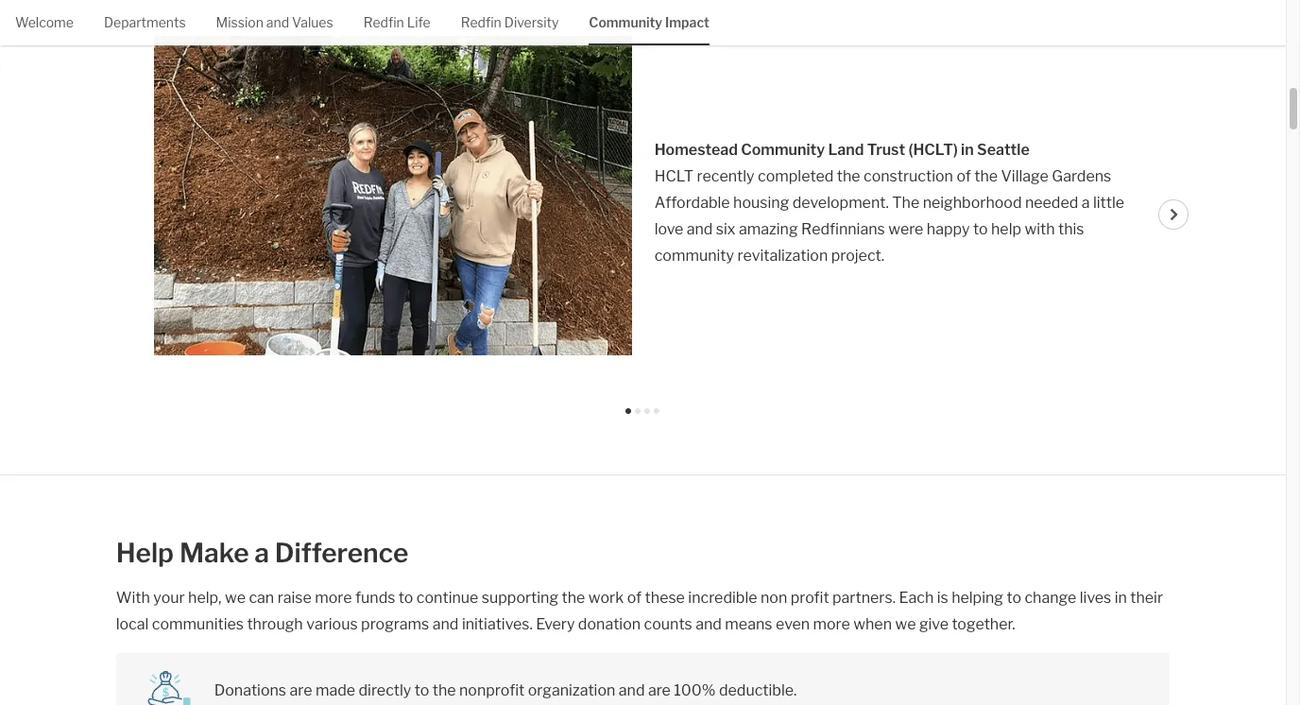 Task type: describe. For each thing, give the bounding box(es) containing it.
love
[[655, 220, 684, 238]]

community impact link
[[589, 0, 710, 43]]

2 are from the left
[[648, 681, 671, 699]]

mission
[[216, 14, 264, 30]]

completed
[[758, 167, 834, 185]]

life
[[407, 14, 431, 30]]

and right organization
[[619, 681, 645, 699]]

1 vertical spatial more
[[814, 615, 851, 633]]

help
[[992, 220, 1022, 238]]

departments
[[104, 14, 186, 30]]

initiatives.
[[462, 615, 533, 633]]

to right the directly
[[415, 681, 429, 699]]

the down land
[[837, 167, 861, 185]]

even
[[776, 615, 810, 633]]

and down the incredible
[[696, 615, 722, 633]]

redfin for redfin life
[[364, 14, 404, 30]]

and left values
[[266, 14, 289, 30]]

seattle
[[978, 141, 1030, 159]]

gardens
[[1052, 167, 1112, 185]]

welcome
[[15, 14, 74, 30]]

1 are from the left
[[290, 681, 312, 699]]

the left nonprofit
[[433, 681, 456, 699]]

housing
[[734, 194, 790, 212]]

your
[[153, 588, 185, 606]]

in inside with your help, we can raise more funds to continue supporting the work of these incredible non profit partners. each is helping to change lives in their local communities through various programs and initiatives. every donation counts and means even more when we give together.
[[1115, 588, 1128, 606]]

difference
[[275, 536, 409, 569]]

construction
[[864, 167, 954, 185]]

their
[[1131, 588, 1164, 606]]

supporting
[[482, 588, 559, 606]]

recently
[[697, 167, 755, 185]]

redfin diversity
[[461, 14, 559, 30]]

development.
[[793, 194, 889, 212]]

mission and values link
[[216, 0, 333, 43]]

made
[[316, 681, 356, 699]]

every
[[536, 615, 575, 633]]

values
[[292, 14, 333, 30]]

the
[[893, 194, 920, 212]]

helping
[[952, 588, 1004, 606]]

through
[[247, 615, 303, 633]]

slide 4 dot image
[[655, 408, 660, 414]]

change
[[1025, 588, 1077, 606]]

incredible
[[689, 588, 758, 606]]

six
[[716, 220, 736, 238]]

can
[[249, 588, 274, 606]]

hand holding bag of cash image
[[146, 668, 192, 705]]

in inside homestead community land trust (hclt) in seattle hclt recently completed the construction of the village gardens affordable housing development. the neighborhood needed a little love and six amazing redfinnians were happy to help with this community revitalization project.
[[962, 141, 974, 159]]

this
[[1059, 220, 1085, 238]]

project.
[[832, 247, 885, 265]]

nonprofit
[[459, 681, 525, 699]]

continue
[[417, 588, 479, 606]]

needed
[[1026, 194, 1079, 212]]

with
[[1025, 220, 1056, 238]]

means
[[725, 615, 773, 633]]

donations are made directly to the nonprofit organization and are 100% deductible.
[[214, 681, 797, 699]]

lives
[[1080, 588, 1112, 606]]

to up programs
[[399, 588, 414, 606]]

happy
[[927, 220, 970, 238]]

the up neighborhood
[[975, 167, 998, 185]]

next image
[[1169, 209, 1181, 220]]

redfin life link
[[364, 0, 431, 43]]

funds
[[355, 588, 396, 606]]

amazing
[[739, 220, 798, 238]]

slide 2 dot image
[[636, 408, 641, 414]]



Task type: vqa. For each thing, say whether or not it's contained in the screenshot.
rr1
no



Task type: locate. For each thing, give the bounding box(es) containing it.
donation
[[578, 615, 641, 633]]

and down continue
[[433, 615, 459, 633]]

slide 1 dot image
[[626, 408, 632, 414]]

revitalization
[[738, 247, 828, 265]]

redfinnians
[[802, 220, 886, 238]]

0 horizontal spatial community
[[589, 14, 663, 30]]

1 horizontal spatial we
[[896, 615, 917, 633]]

hclt
[[655, 167, 694, 185]]

to right helping at the right bottom of the page
[[1007, 588, 1022, 606]]

of right work
[[627, 588, 642, 606]]

0 vertical spatial we
[[225, 588, 246, 606]]

0 horizontal spatial we
[[225, 588, 246, 606]]

of inside with your help, we can raise more funds to continue supporting the work of these incredible non profit partners. each is helping to change lives in their local communities through various programs and initiatives. every donation counts and means even more when we give together.
[[627, 588, 642, 606]]

1 horizontal spatial more
[[814, 615, 851, 633]]

of up neighborhood
[[957, 167, 972, 185]]

is
[[937, 588, 949, 606]]

affordable
[[655, 194, 730, 212]]

impact
[[666, 14, 710, 30]]

help,
[[188, 588, 222, 606]]

0 horizontal spatial more
[[315, 588, 352, 606]]

to left help
[[974, 220, 988, 238]]

counts
[[644, 615, 693, 633]]

redfin for redfin diversity
[[461, 14, 502, 30]]

little
[[1094, 194, 1125, 212]]

to inside homestead community land trust (hclt) in seattle hclt recently completed the construction of the village gardens affordable housing development. the neighborhood needed a little love and six amazing redfinnians were happy to help with this community revitalization project.
[[974, 220, 988, 238]]

more
[[315, 588, 352, 606], [814, 615, 851, 633]]

1 redfin from the left
[[364, 14, 404, 30]]

welcome link
[[15, 0, 74, 43]]

programs
[[361, 615, 429, 633]]

we left give
[[896, 615, 917, 633]]

1 horizontal spatial are
[[648, 681, 671, 699]]

donations
[[214, 681, 286, 699]]

0 vertical spatial more
[[315, 588, 352, 606]]

more up various
[[315, 588, 352, 606]]

0 vertical spatial of
[[957, 167, 972, 185]]

a left little
[[1082, 194, 1090, 212]]

the up every
[[562, 588, 586, 606]]

in right lives
[[1115, 588, 1128, 606]]

redfin left diversity
[[461, 14, 502, 30]]

0 horizontal spatial in
[[962, 141, 974, 159]]

each
[[899, 588, 934, 606]]

are
[[290, 681, 312, 699], [648, 681, 671, 699]]

1 vertical spatial community
[[741, 141, 825, 159]]

with your help, we can raise more funds to continue supporting the work of these incredible non profit partners. each is helping to change lives in their local communities through various programs and initiatives. every donation counts and means even more when we give together.
[[116, 588, 1164, 633]]

redfin left life
[[364, 14, 404, 30]]

community up completed
[[741, 141, 825, 159]]

community
[[589, 14, 663, 30], [741, 141, 825, 159]]

0 horizontal spatial are
[[290, 681, 312, 699]]

when
[[854, 615, 892, 633]]

0 horizontal spatial of
[[627, 588, 642, 606]]

and
[[266, 14, 289, 30], [687, 220, 713, 238], [433, 615, 459, 633], [696, 615, 722, 633], [619, 681, 645, 699]]

0 horizontal spatial a
[[255, 536, 269, 569]]

redfin diversity link
[[461, 0, 559, 43]]

a
[[1082, 194, 1090, 212], [255, 536, 269, 569]]

1 horizontal spatial in
[[1115, 588, 1128, 606]]

a inside homestead community land trust (hclt) in seattle hclt recently completed the construction of the village gardens affordable housing development. the neighborhood needed a little love and six amazing redfinnians were happy to help with this community revitalization project.
[[1082, 194, 1090, 212]]

1 horizontal spatial of
[[957, 167, 972, 185]]

we left can
[[225, 588, 246, 606]]

these
[[645, 588, 685, 606]]

land
[[829, 141, 864, 159]]

redfin
[[364, 14, 404, 30], [461, 14, 502, 30]]

0 vertical spatial in
[[962, 141, 974, 159]]

1 vertical spatial a
[[255, 536, 269, 569]]

departments link
[[104, 0, 186, 43]]

help
[[116, 536, 174, 569]]

trust
[[868, 141, 906, 159]]

community
[[655, 247, 735, 265]]

neighborhood
[[923, 194, 1022, 212]]

village
[[1002, 167, 1049, 185]]

homestead
[[655, 141, 738, 159]]

make
[[180, 536, 249, 569]]

with
[[116, 588, 150, 606]]

community left impact
[[589, 14, 663, 30]]

0 vertical spatial a
[[1082, 194, 1090, 212]]

and inside homestead community land trust (hclt) in seattle hclt recently completed the construction of the village gardens affordable housing development. the neighborhood needed a little love and six amazing redfinnians were happy to help with this community revitalization project.
[[687, 220, 713, 238]]

communities
[[152, 615, 244, 633]]

(hclt)
[[909, 141, 958, 159]]

community inside homestead community land trust (hclt) in seattle hclt recently completed the construction of the village gardens affordable housing development. the neighborhood needed a little love and six amazing redfinnians were happy to help with this community revitalization project.
[[741, 141, 825, 159]]

and left six on the top right of page
[[687, 220, 713, 238]]

organization
[[528, 681, 616, 699]]

a up can
[[255, 536, 269, 569]]

homestead community land trust (hclt) in seattle hclt recently completed the construction of the village gardens affordable housing development. the neighborhood needed a little love and six amazing redfinnians were happy to help with this community revitalization project.
[[655, 141, 1125, 265]]

raise
[[278, 588, 312, 606]]

local
[[116, 615, 149, 633]]

were
[[889, 220, 924, 238]]

0 vertical spatial community
[[589, 14, 663, 30]]

give
[[920, 615, 949, 633]]

0 horizontal spatial redfin
[[364, 14, 404, 30]]

help make a difference
[[116, 536, 409, 569]]

are left made
[[290, 681, 312, 699]]

more down profit
[[814, 615, 851, 633]]

of
[[957, 167, 972, 185], [627, 588, 642, 606]]

of inside homestead community land trust (hclt) in seattle hclt recently completed the construction of the village gardens affordable housing development. the neighborhood needed a little love and six amazing redfinnians were happy to help with this community revitalization project.
[[957, 167, 972, 185]]

redfin life
[[364, 14, 431, 30]]

in right (hclt)
[[962, 141, 974, 159]]

together.
[[952, 615, 1016, 633]]

2 redfin from the left
[[461, 14, 502, 30]]

profit
[[791, 588, 830, 606]]

partners.
[[833, 588, 896, 606]]

diversity
[[505, 14, 559, 30]]

1 horizontal spatial a
[[1082, 194, 1090, 212]]

1 vertical spatial of
[[627, 588, 642, 606]]

mission and values
[[216, 14, 333, 30]]

various
[[306, 615, 358, 633]]

community impact
[[589, 14, 710, 30]]

slide 3 dot image
[[645, 408, 651, 414]]

are left 100%
[[648, 681, 671, 699]]

to
[[974, 220, 988, 238], [399, 588, 414, 606], [1007, 588, 1022, 606], [415, 681, 429, 699]]

1 vertical spatial we
[[896, 615, 917, 633]]

1 vertical spatial in
[[1115, 588, 1128, 606]]

1 horizontal spatial community
[[741, 141, 825, 159]]

non
[[761, 588, 788, 606]]

100%
[[674, 681, 716, 699]]

work
[[589, 588, 624, 606]]

the inside with your help, we can raise more funds to continue supporting the work of these incredible non profit partners. each is helping to change lives in their local communities through various programs and initiatives. every donation counts and means even more when we give together.
[[562, 588, 586, 606]]

deductible.
[[719, 681, 797, 699]]

1 horizontal spatial redfin
[[461, 14, 502, 30]]

directly
[[359, 681, 412, 699]]



